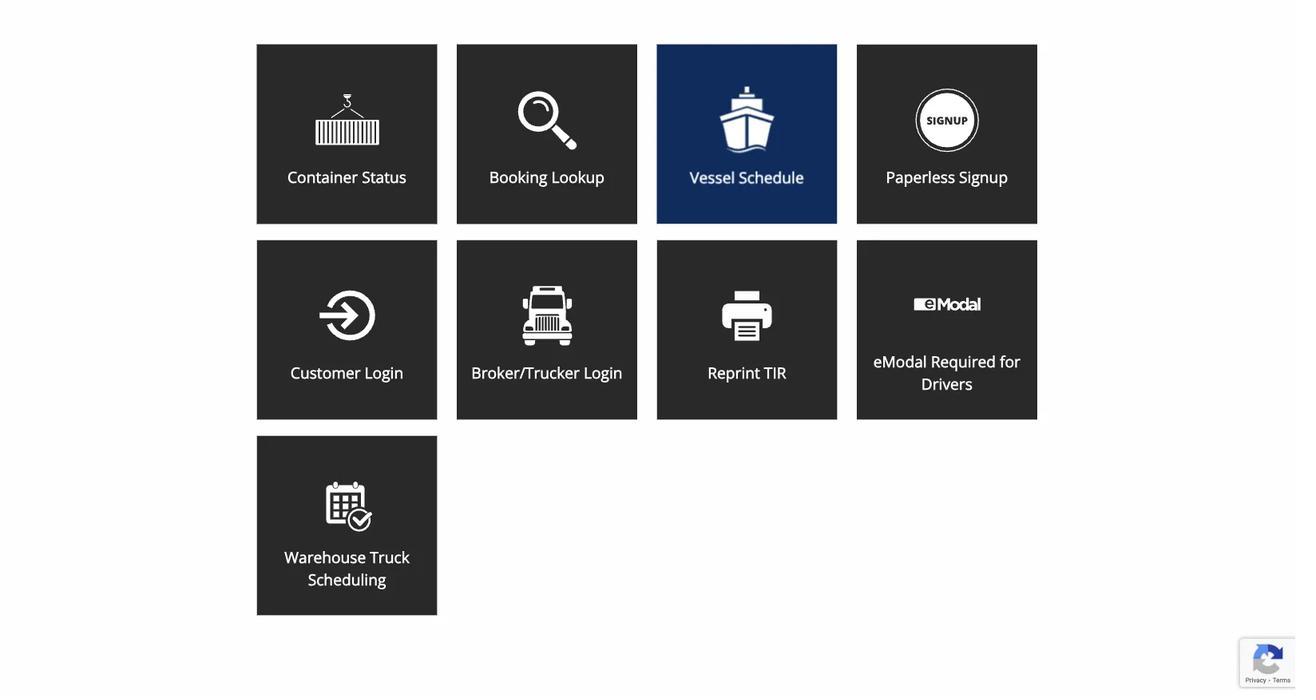 Task type: locate. For each thing, give the bounding box(es) containing it.
tir
[[764, 363, 787, 383]]

0 horizontal spatial login
[[365, 363, 404, 383]]

emodal required for drivers
[[874, 351, 1021, 395]]

1 login from the left
[[365, 363, 404, 383]]

login right customer
[[365, 363, 404, 383]]

customer
[[291, 363, 361, 383]]

lookup
[[551, 167, 605, 188]]

customer login
[[291, 363, 404, 383]]

warehouse truck scheduling
[[285, 547, 410, 591]]

booking lookup link
[[449, 45, 649, 230]]

reprint
[[708, 363, 760, 383]]

drivers
[[922, 374, 973, 395]]

truck
[[370, 547, 410, 568]]

broker/trucker login
[[472, 363, 623, 383]]

1 horizontal spatial login
[[584, 363, 623, 383]]

login inside broker/trucker login link
[[584, 363, 623, 383]]

vessel
[[690, 167, 735, 188]]

2 login from the left
[[584, 363, 623, 383]]

booking lookup
[[489, 167, 605, 188]]

reprint tir
[[708, 363, 787, 383]]

login right broker/trucker
[[584, 363, 623, 383]]

emodal required for drivers link
[[849, 241, 1046, 426]]

status
[[362, 167, 407, 188]]

vessel schedule link
[[649, 45, 849, 230]]

for
[[1000, 351, 1021, 372]]

login
[[365, 363, 404, 383], [584, 363, 623, 383]]

login inside customer login link
[[365, 363, 404, 383]]

required
[[931, 351, 996, 372]]



Task type: describe. For each thing, give the bounding box(es) containing it.
warehouse truck scheduling link
[[249, 436, 445, 622]]

customer login link
[[249, 241, 449, 426]]

paperless signup
[[886, 167, 1008, 188]]

login for broker/trucker login
[[584, 363, 623, 383]]

reprint tir link
[[649, 241, 849, 426]]

schedule
[[739, 167, 804, 188]]

broker/trucker
[[472, 363, 580, 383]]

vessel schedule
[[690, 167, 804, 188]]

broker/trucker login link
[[449, 241, 649, 426]]

paperless
[[886, 167, 955, 188]]

container
[[288, 167, 358, 188]]

warehouse
[[285, 547, 366, 568]]

signup
[[959, 167, 1008, 188]]

emodal
[[874, 351, 927, 372]]

container status link
[[249, 45, 449, 230]]

booking
[[489, 167, 548, 188]]

paperless signup link
[[849, 45, 1046, 230]]

scheduling
[[308, 570, 386, 591]]

login for customer login
[[365, 363, 404, 383]]

container status
[[288, 167, 407, 188]]



Task type: vqa. For each thing, say whether or not it's contained in the screenshot.
Philly
no



